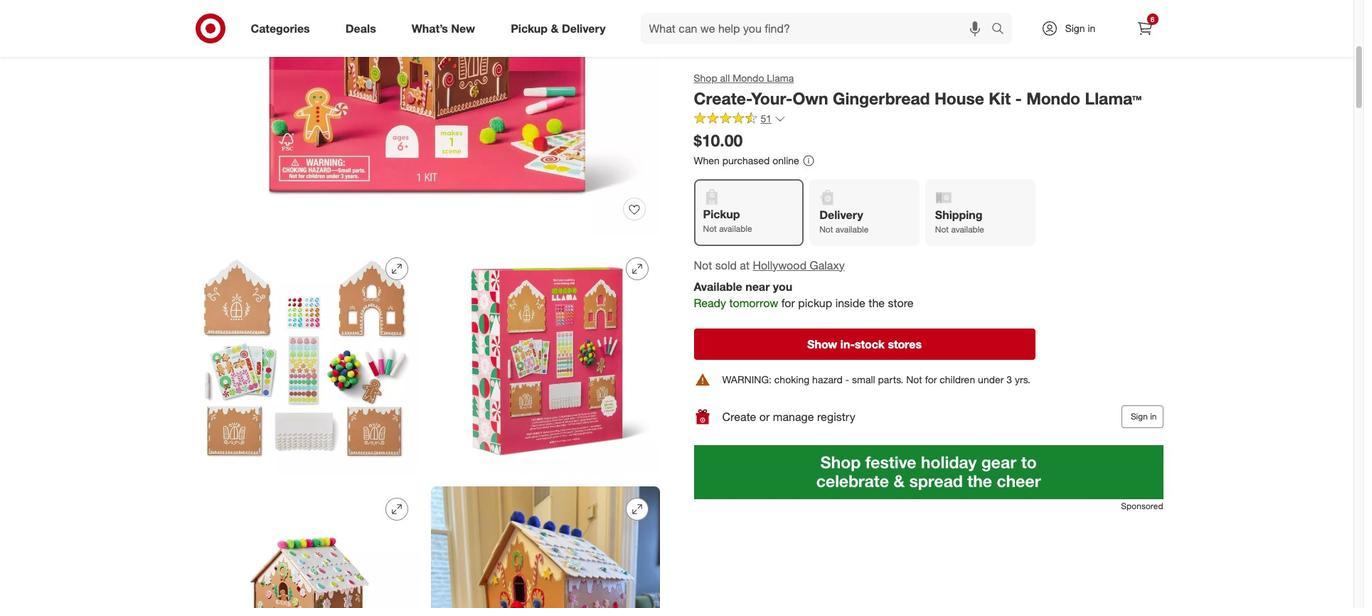 Task type: vqa. For each thing, say whether or not it's contained in the screenshot.
Not within the "Shipping Not available"
yes



Task type: locate. For each thing, give the bounding box(es) containing it.
0 horizontal spatial in
[[1088, 22, 1096, 34]]

for
[[782, 296, 795, 310], [925, 374, 937, 386]]

sponsored
[[1121, 501, 1163, 511]]

1 horizontal spatial mondo
[[1027, 88, 1081, 108]]

- inside shop all mondo llama create-your-own gingerbread house kit - mondo llama™
[[1015, 88, 1022, 108]]

mondo right 'all'
[[733, 72, 764, 84]]

what's new link
[[400, 13, 493, 44]]

available inside shipping not available
[[951, 224, 984, 235]]

0 horizontal spatial sign in
[[1065, 22, 1096, 34]]

available near you ready tomorrow for pickup inside the store
[[694, 280, 914, 310]]

search
[[985, 22, 1019, 37]]

sign in inside button
[[1131, 411, 1157, 422]]

0 horizontal spatial available
[[719, 224, 752, 234]]

1 horizontal spatial -
[[1015, 88, 1022, 108]]

sign inside button
[[1131, 411, 1148, 422]]

0 horizontal spatial for
[[782, 296, 795, 310]]

online
[[773, 154, 799, 166]]

available inside pickup not available
[[719, 224, 752, 234]]

available down shipping
[[951, 224, 984, 235]]

1 horizontal spatial sign
[[1131, 411, 1148, 422]]

2 horizontal spatial available
[[951, 224, 984, 235]]

-
[[1015, 88, 1022, 108], [846, 374, 849, 386]]

0 horizontal spatial pickup
[[511, 21, 548, 35]]

not right parts.
[[906, 374, 922, 386]]

1 horizontal spatial available
[[836, 224, 869, 235]]

house
[[935, 88, 984, 108]]

shop all mondo llama create-your-own gingerbread house kit - mondo llama™
[[694, 72, 1142, 108]]

ready
[[694, 296, 726, 310]]

1 horizontal spatial for
[[925, 374, 937, 386]]

for inside available near you ready tomorrow for pickup inside the store
[[782, 296, 795, 310]]

1 vertical spatial -
[[846, 374, 849, 386]]

not left sold
[[694, 258, 712, 272]]

purchased
[[722, 154, 770, 166]]

the
[[869, 296, 885, 310]]

create-your-own gingerbread house kit - mondo llama&#8482;, 3 of 10 image
[[431, 246, 660, 475]]

not for delivery
[[820, 224, 833, 235]]

1 horizontal spatial delivery
[[820, 208, 863, 222]]

available
[[719, 224, 752, 234], [836, 224, 869, 235], [951, 224, 984, 235]]

stock
[[855, 337, 885, 351]]

available up "galaxy"
[[836, 224, 869, 235]]

small
[[852, 374, 875, 386]]

not down shipping
[[935, 224, 949, 235]]

sign in
[[1065, 22, 1096, 34], [1131, 411, 1157, 422]]

available up at
[[719, 224, 752, 234]]

for left "children"
[[925, 374, 937, 386]]

$10.00
[[694, 130, 743, 150]]

pickup up sold
[[703, 207, 740, 222]]

show in-stock stores button
[[694, 329, 1035, 360]]

1 vertical spatial in
[[1150, 411, 1157, 422]]

in inside button
[[1150, 411, 1157, 422]]

llama
[[767, 72, 794, 84]]

delivery up "galaxy"
[[820, 208, 863, 222]]

sign in button
[[1122, 406, 1163, 428]]

0 vertical spatial pickup
[[511, 21, 548, 35]]

delivery right &
[[562, 21, 606, 35]]

for down you
[[782, 296, 795, 310]]

available for shipping
[[951, 224, 984, 235]]

0 vertical spatial in
[[1088, 22, 1096, 34]]

show in-stock stores
[[807, 337, 922, 351]]

mondo right kit on the top right of the page
[[1027, 88, 1081, 108]]

manage
[[773, 409, 814, 424]]

1 vertical spatial mondo
[[1027, 88, 1081, 108]]

0 vertical spatial delivery
[[562, 21, 606, 35]]

shop
[[694, 72, 717, 84]]

not up "galaxy"
[[820, 224, 833, 235]]

What can we help you find? suggestions appear below search field
[[641, 13, 995, 44]]

0 horizontal spatial delivery
[[562, 21, 606, 35]]

not for shipping
[[935, 224, 949, 235]]

0 vertical spatial sign
[[1065, 22, 1085, 34]]

pickup
[[511, 21, 548, 35], [703, 207, 740, 222]]

0 vertical spatial sign in
[[1065, 22, 1096, 34]]

available for delivery
[[836, 224, 869, 235]]

sign
[[1065, 22, 1085, 34], [1131, 411, 1148, 422]]

1 horizontal spatial pickup
[[703, 207, 740, 222]]

create-your-own gingerbread house kit - mondo llama&#8482;, 1 of 10 image
[[190, 0, 660, 235]]

1 vertical spatial pickup
[[703, 207, 740, 222]]

gingerbread
[[833, 88, 930, 108]]

not
[[703, 224, 717, 234], [820, 224, 833, 235], [935, 224, 949, 235], [694, 258, 712, 272], [906, 374, 922, 386]]

0 horizontal spatial mondo
[[733, 72, 764, 84]]

1 vertical spatial sign in
[[1131, 411, 1157, 422]]

1 vertical spatial delivery
[[820, 208, 863, 222]]

delivery
[[562, 21, 606, 35], [820, 208, 863, 222]]

1 horizontal spatial sign in
[[1131, 411, 1157, 422]]

1 vertical spatial sign
[[1131, 411, 1148, 422]]

parts.
[[878, 374, 904, 386]]

delivery inside delivery not available
[[820, 208, 863, 222]]

in
[[1088, 22, 1096, 34], [1150, 411, 1157, 422]]

pickup left &
[[511, 21, 548, 35]]

pickup inside pickup not available
[[703, 207, 740, 222]]

0 vertical spatial for
[[782, 296, 795, 310]]

&
[[551, 21, 559, 35]]

deals
[[345, 21, 376, 35]]

mondo
[[733, 72, 764, 84], [1027, 88, 1081, 108]]

photo from avrillavigne92, 5 of 10 image
[[431, 487, 660, 608]]

show
[[807, 337, 837, 351]]

search button
[[985, 13, 1019, 47]]

not up sold
[[703, 224, 717, 234]]

not inside shipping not available
[[935, 224, 949, 235]]

0 vertical spatial -
[[1015, 88, 1022, 108]]

- right kit on the top right of the page
[[1015, 88, 1022, 108]]

available inside delivery not available
[[836, 224, 869, 235]]

what's
[[412, 21, 448, 35]]

children
[[940, 374, 975, 386]]

your-
[[751, 88, 793, 108]]

create-your-own gingerbread house kit - mondo llama&#8482;, 4 of 10 image
[[190, 487, 419, 608]]

1 horizontal spatial in
[[1150, 411, 1157, 422]]

galaxy
[[810, 258, 845, 272]]

6
[[1151, 15, 1155, 23]]

not inside pickup not available
[[703, 224, 717, 234]]

not inside delivery not available
[[820, 224, 833, 235]]

- left the small
[[846, 374, 849, 386]]

sold
[[715, 258, 737, 272]]



Task type: describe. For each thing, give the bounding box(es) containing it.
delivery inside pickup & delivery link
[[562, 21, 606, 35]]

pickup
[[798, 296, 832, 310]]

when purchased online
[[694, 154, 799, 166]]

store
[[888, 296, 914, 310]]

available for pickup
[[719, 224, 752, 234]]

0 horizontal spatial sign
[[1065, 22, 1085, 34]]

51
[[761, 112, 772, 124]]

what's new
[[412, 21, 475, 35]]

llama™
[[1085, 88, 1142, 108]]

3
[[1007, 374, 1012, 386]]

shipping
[[935, 208, 983, 222]]

not sold at hollywood galaxy
[[694, 258, 845, 272]]

kit
[[989, 88, 1011, 108]]

tomorrow
[[729, 296, 778, 310]]

stores
[[888, 337, 922, 351]]

create-
[[694, 88, 751, 108]]

at
[[740, 258, 750, 272]]

you
[[773, 280, 793, 294]]

under
[[978, 374, 1004, 386]]

hazard
[[812, 374, 843, 386]]

own
[[793, 88, 828, 108]]

inside
[[836, 296, 866, 310]]

hollywood
[[753, 258, 807, 272]]

categories link
[[239, 13, 328, 44]]

51 link
[[694, 111, 786, 128]]

near
[[746, 280, 770, 294]]

deals link
[[333, 13, 394, 44]]

hollywood galaxy button
[[753, 257, 845, 273]]

delivery not available
[[820, 208, 869, 235]]

new
[[451, 21, 475, 35]]

not for pickup
[[703, 224, 717, 234]]

in-
[[841, 337, 855, 351]]

shipping not available
[[935, 208, 984, 235]]

choking
[[774, 374, 810, 386]]

warning:
[[722, 374, 772, 386]]

pickup & delivery
[[511, 21, 606, 35]]

create-your-own gingerbread house kit - mondo llama&#8482;, 2 of 10 image
[[190, 246, 419, 475]]

pickup for &
[[511, 21, 548, 35]]

or
[[760, 409, 770, 424]]

pickup not available
[[703, 207, 752, 234]]

when
[[694, 154, 720, 166]]

6 link
[[1129, 13, 1160, 44]]

all
[[720, 72, 730, 84]]

sign in link
[[1029, 13, 1118, 44]]

registry
[[817, 409, 855, 424]]

0 horizontal spatial -
[[846, 374, 849, 386]]

pickup & delivery link
[[499, 13, 623, 44]]

1 vertical spatial for
[[925, 374, 937, 386]]

create or manage registry
[[722, 409, 855, 424]]

warning: choking hazard - small parts. not for children under 3 yrs.
[[722, 374, 1031, 386]]

pickup for not
[[703, 207, 740, 222]]

0 vertical spatial mondo
[[733, 72, 764, 84]]

advertisement region
[[694, 445, 1163, 499]]

categories
[[251, 21, 310, 35]]

yrs.
[[1015, 374, 1031, 386]]

available
[[694, 280, 742, 294]]

create
[[722, 409, 756, 424]]



